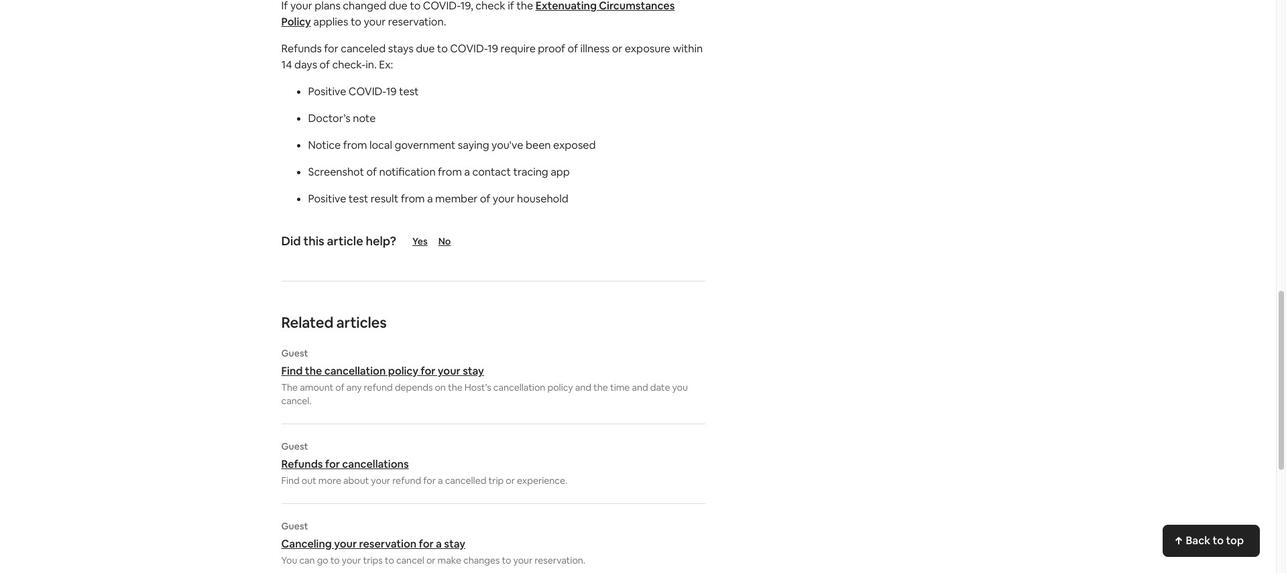 Task type: locate. For each thing, give the bounding box(es) containing it.
and left time
[[575, 382, 592, 394]]

from left local
[[343, 138, 367, 152]]

1 guest from the top
[[281, 347, 308, 360]]

for up more
[[325, 457, 340, 472]]

canceling
[[281, 537, 332, 551]]

guest down related
[[281, 347, 308, 360]]

1 vertical spatial refund
[[392, 475, 421, 487]]

0 horizontal spatial test
[[349, 192, 368, 206]]

refund right any
[[364, 382, 393, 394]]

guest canceling your reservation for a stay you can go to your trips to cancel or make changes to your reservation.
[[281, 520, 586, 567]]

1 vertical spatial positive
[[308, 192, 346, 206]]

find the cancellation policy for your stay element
[[281, 347, 705, 408]]

notification
[[379, 165, 436, 179]]

policy up depends
[[388, 364, 418, 378]]

1 horizontal spatial policy
[[548, 382, 573, 394]]

1 vertical spatial guest
[[281, 441, 308, 453]]

1 horizontal spatial from
[[401, 192, 425, 206]]

19
[[488, 42, 498, 56], [386, 85, 397, 99]]

refunds up out
[[281, 457, 323, 472]]

on
[[435, 382, 446, 394]]

stay inside guest canceling your reservation for a stay you can go to your trips to cancel or make changes to your reservation.
[[444, 537, 465, 551]]

a left contact
[[464, 165, 470, 179]]

0 vertical spatial 19
[[488, 42, 498, 56]]

reservation
[[359, 537, 417, 551]]

covid- up note
[[349, 85, 386, 99]]

days
[[294, 58, 317, 72]]

stay up make
[[444, 537, 465, 551]]

doctor's
[[308, 111, 351, 125]]

stays
[[388, 42, 414, 56]]

cancelled
[[445, 475, 487, 487]]

19 left require
[[488, 42, 498, 56]]

notice from local government saying you've been exposed
[[308, 138, 596, 152]]

positive up the doctor's
[[308, 85, 346, 99]]

policy
[[388, 364, 418, 378], [548, 382, 573, 394]]

test left 'result'
[[349, 192, 368, 206]]

for up on
[[421, 364, 436, 378]]

1 vertical spatial stay
[[444, 537, 465, 551]]

the up amount
[[305, 364, 322, 378]]

find left out
[[281, 475, 300, 487]]

the left time
[[594, 382, 608, 394]]

1 vertical spatial or
[[506, 475, 515, 487]]

covid-
[[450, 42, 488, 56], [349, 85, 386, 99]]

trip
[[489, 475, 504, 487]]

no
[[438, 235, 451, 248]]

or right 'illness'
[[612, 42, 623, 56]]

a left "member"
[[427, 192, 433, 206]]

0 vertical spatial positive
[[308, 85, 346, 99]]

refund inside guest refunds for cancellations find out more about your refund for a cancelled trip or experience.
[[392, 475, 421, 487]]

did this article help?
[[281, 233, 396, 249]]

experience.
[[517, 475, 568, 487]]

refund
[[364, 382, 393, 394], [392, 475, 421, 487]]

14
[[281, 58, 292, 72]]

positive
[[308, 85, 346, 99], [308, 192, 346, 206]]

cancellation down find the cancellation policy for your stay link
[[494, 382, 546, 394]]

2 horizontal spatial or
[[612, 42, 623, 56]]

0 vertical spatial cancellation
[[324, 364, 386, 378]]

0 horizontal spatial from
[[343, 138, 367, 152]]

2 horizontal spatial from
[[438, 165, 462, 179]]

reservation.
[[388, 15, 446, 29], [535, 555, 586, 567]]

1 vertical spatial reservation.
[[535, 555, 586, 567]]

guest
[[281, 347, 308, 360], [281, 441, 308, 453], [281, 520, 308, 533]]

2 vertical spatial from
[[401, 192, 425, 206]]

find
[[281, 364, 303, 378], [281, 475, 300, 487]]

1 horizontal spatial 19
[[488, 42, 498, 56]]

to inside refunds for canceled stays due to covid-19 require proof of illness or exposure within 14 days of check-in. ex:
[[437, 42, 448, 56]]

0 vertical spatial covid-
[[450, 42, 488, 56]]

host's
[[465, 382, 491, 394]]

1 find from the top
[[281, 364, 303, 378]]

this
[[304, 233, 324, 249]]

your up on
[[438, 364, 461, 378]]

guest inside guest canceling your reservation for a stay you can go to your trips to cancel or make changes to your reservation.
[[281, 520, 308, 533]]

for up 'check-' on the left top
[[324, 42, 339, 56]]

0 vertical spatial find
[[281, 364, 303, 378]]

your down cancellations
[[371, 475, 390, 487]]

date
[[650, 382, 670, 394]]

a
[[464, 165, 470, 179], [427, 192, 433, 206], [438, 475, 443, 487], [436, 537, 442, 551]]

back
[[1186, 534, 1211, 548]]

your inside guest refunds for cancellations find out more about your refund for a cancelled trip or experience.
[[371, 475, 390, 487]]

the right on
[[448, 382, 463, 394]]

go
[[317, 555, 328, 567]]

or right the trip at the left
[[506, 475, 515, 487]]

0 vertical spatial refund
[[364, 382, 393, 394]]

canceled
[[341, 42, 386, 56]]

a left 'cancelled'
[[438, 475, 443, 487]]

guest inside guest refunds for cancellations find out more about your refund for a cancelled trip or experience.
[[281, 441, 308, 453]]

0 horizontal spatial covid-
[[349, 85, 386, 99]]

1 positive from the top
[[308, 85, 346, 99]]

0 vertical spatial refunds
[[281, 42, 322, 56]]

to right applies
[[351, 15, 361, 29]]

and
[[575, 382, 592, 394], [632, 382, 648, 394]]

to left 'top'
[[1213, 534, 1224, 548]]

0 vertical spatial test
[[399, 85, 419, 99]]

2 vertical spatial or
[[427, 555, 436, 567]]

of right days
[[320, 58, 330, 72]]

for up cancel
[[419, 537, 434, 551]]

a up make
[[436, 537, 442, 551]]

or left make
[[427, 555, 436, 567]]

yes button
[[412, 235, 428, 248]]

from down notification
[[401, 192, 425, 206]]

to down the reservation
[[385, 555, 394, 567]]

back to top button
[[1163, 525, 1260, 557]]

0 vertical spatial stay
[[463, 364, 484, 378]]

0 horizontal spatial cancellation
[[324, 364, 386, 378]]

your right canceling
[[334, 537, 357, 551]]

1 horizontal spatial covid-
[[450, 42, 488, 56]]

from
[[343, 138, 367, 152], [438, 165, 462, 179], [401, 192, 425, 206]]

you've
[[492, 138, 523, 152]]

1 vertical spatial find
[[281, 475, 300, 487]]

test down the stays
[[399, 85, 419, 99]]

refunds
[[281, 42, 322, 56], [281, 457, 323, 472]]

guest inside guest find the cancellation policy for your stay the amount of any refund depends on the host's cancellation policy and the time and date you cancel.
[[281, 347, 308, 360]]

to
[[351, 15, 361, 29], [437, 42, 448, 56], [1213, 534, 1224, 548], [331, 555, 340, 567], [385, 555, 394, 567], [502, 555, 511, 567]]

refunds up days
[[281, 42, 322, 56]]

a inside guest canceling your reservation for a stay you can go to your trips to cancel or make changes to your reservation.
[[436, 537, 442, 551]]

guest up out
[[281, 441, 308, 453]]

for
[[324, 42, 339, 56], [421, 364, 436, 378], [325, 457, 340, 472], [423, 475, 436, 487], [419, 537, 434, 551]]

extenuating circumstances policy link
[[281, 0, 675, 29]]

guest for canceling
[[281, 520, 308, 533]]

reservation. inside guest canceling your reservation for a stay you can go to your trips to cancel or make changes to your reservation.
[[535, 555, 586, 567]]

yes
[[412, 235, 428, 248]]

your left trips in the left bottom of the page
[[342, 555, 361, 567]]

1 vertical spatial 19
[[386, 85, 397, 99]]

of
[[568, 42, 578, 56], [320, 58, 330, 72], [367, 165, 377, 179], [480, 192, 490, 206], [336, 382, 345, 394]]

extenuating circumstances policy
[[281, 0, 675, 29]]

guest refunds for cancellations find out more about your refund for a cancelled trip or experience.
[[281, 441, 568, 487]]

to right "due" on the left of the page
[[437, 42, 448, 56]]

of down local
[[367, 165, 377, 179]]

1 vertical spatial cancellation
[[494, 382, 546, 394]]

from down notice from local government saying you've been exposed
[[438, 165, 462, 179]]

in. ex:
[[366, 58, 393, 72]]

and right time
[[632, 382, 648, 394]]

your inside guest find the cancellation policy for your stay the amount of any refund depends on the host's cancellation policy and the time and date you cancel.
[[438, 364, 461, 378]]

related articles
[[281, 313, 387, 332]]

test
[[399, 85, 419, 99], [349, 192, 368, 206]]

0 horizontal spatial and
[[575, 382, 592, 394]]

policy left time
[[548, 382, 573, 394]]

guest find the cancellation policy for your stay the amount of any refund depends on the host's cancellation policy and the time and date you cancel.
[[281, 347, 688, 407]]

2 positive from the top
[[308, 192, 346, 206]]

cancellation up any
[[324, 364, 386, 378]]

extenuating
[[536, 0, 597, 13]]

0 horizontal spatial 19
[[386, 85, 397, 99]]

cancel
[[396, 555, 424, 567]]

applies
[[313, 15, 348, 29]]

you
[[281, 555, 297, 567]]

positive test result from a member of your household
[[308, 192, 569, 206]]

government
[[395, 138, 456, 152]]

find up the
[[281, 364, 303, 378]]

19 down the "in. ex:"
[[386, 85, 397, 99]]

stay
[[463, 364, 484, 378], [444, 537, 465, 551]]

1 horizontal spatial or
[[506, 475, 515, 487]]

2 find from the top
[[281, 475, 300, 487]]

0 vertical spatial reservation.
[[388, 15, 446, 29]]

1 vertical spatial from
[[438, 165, 462, 179]]

positive down screenshot
[[308, 192, 346, 206]]

2 refunds from the top
[[281, 457, 323, 472]]

guest up canceling
[[281, 520, 308, 533]]

time
[[610, 382, 630, 394]]

0 vertical spatial or
[[612, 42, 623, 56]]

0 horizontal spatial policy
[[388, 364, 418, 378]]

for inside refunds for canceled stays due to covid-19 require proof of illness or exposure within 14 days of check-in. ex:
[[324, 42, 339, 56]]

2 vertical spatial guest
[[281, 520, 308, 533]]

0 vertical spatial guest
[[281, 347, 308, 360]]

cancellation
[[324, 364, 386, 378], [494, 382, 546, 394]]

to right go at left
[[331, 555, 340, 567]]

member
[[435, 192, 478, 206]]

1 horizontal spatial and
[[632, 382, 648, 394]]

1 vertical spatial policy
[[548, 382, 573, 394]]

1 vertical spatial refunds
[[281, 457, 323, 472]]

covid- down extenuating circumstances policy
[[450, 42, 488, 56]]

1 horizontal spatial reservation.
[[535, 555, 586, 567]]

stay up host's
[[463, 364, 484, 378]]

canceling your reservation for a stay element
[[281, 520, 705, 567]]

your
[[364, 15, 386, 29], [493, 192, 515, 206], [438, 364, 461, 378], [371, 475, 390, 487], [334, 537, 357, 551], [342, 555, 361, 567], [513, 555, 533, 567]]

2 guest from the top
[[281, 441, 308, 453]]

3 guest from the top
[[281, 520, 308, 533]]

refund down cancellations
[[392, 475, 421, 487]]

or
[[612, 42, 623, 56], [506, 475, 515, 487], [427, 555, 436, 567]]

notice
[[308, 138, 341, 152]]

1 refunds from the top
[[281, 42, 322, 56]]

0 horizontal spatial or
[[427, 555, 436, 567]]

of left any
[[336, 382, 345, 394]]



Task type: vqa. For each thing, say whether or not it's contained in the screenshot.
the rightmost reservation.
yes



Task type: describe. For each thing, give the bounding box(es) containing it.
top
[[1226, 534, 1244, 548]]

make
[[438, 555, 461, 567]]

of down contact
[[480, 192, 490, 206]]

or inside guest refunds for cancellations find out more about your refund for a cancelled trip or experience.
[[506, 475, 515, 487]]

canceling your reservation for a stay link
[[281, 537, 705, 551]]

note
[[353, 111, 376, 125]]

no button
[[438, 235, 477, 248]]

applies to your reservation.
[[311, 15, 446, 29]]

cancellations
[[342, 457, 409, 472]]

a inside guest refunds for cancellations find out more about your refund for a cancelled trip or experience.
[[438, 475, 443, 487]]

you
[[672, 382, 688, 394]]

changes
[[463, 555, 500, 567]]

trips
[[363, 555, 383, 567]]

any
[[347, 382, 362, 394]]

back to top
[[1186, 534, 1244, 548]]

guest for refunds
[[281, 441, 308, 453]]

positive covid-19 test
[[308, 85, 419, 99]]

0 vertical spatial policy
[[388, 364, 418, 378]]

refunds for cancellations link
[[281, 457, 705, 472]]

refunds for canceled stays due to covid-19 require proof of illness or exposure within 14 days of check-in. ex:
[[281, 42, 703, 72]]

find inside guest find the cancellation policy for your stay the amount of any refund depends on the host's cancellation policy and the time and date you cancel.
[[281, 364, 303, 378]]

from for result
[[401, 192, 425, 206]]

screenshot
[[308, 165, 364, 179]]

the
[[281, 382, 298, 394]]

2 and from the left
[[632, 382, 648, 394]]

household
[[517, 192, 569, 206]]

policy
[[281, 15, 311, 29]]

for left 'cancelled'
[[423, 475, 436, 487]]

to down the canceling your reservation for a stay link
[[502, 555, 511, 567]]

cancel.
[[281, 395, 312, 407]]

saying
[[458, 138, 489, 152]]

app
[[551, 165, 570, 179]]

within
[[673, 42, 703, 56]]

doctor's note
[[308, 111, 376, 125]]

refunds for cancellations element
[[281, 441, 705, 488]]

positive for positive covid-19 test
[[308, 85, 346, 99]]

did
[[281, 233, 301, 249]]

refund inside guest find the cancellation policy for your stay the amount of any refund depends on the host's cancellation policy and the time and date you cancel.
[[364, 382, 393, 394]]

your down contact
[[493, 192, 515, 206]]

been
[[526, 138, 551, 152]]

1 horizontal spatial cancellation
[[494, 382, 546, 394]]

amount
[[300, 382, 333, 394]]

from for notification
[[438, 165, 462, 179]]

stay inside guest find the cancellation policy for your stay the amount of any refund depends on the host's cancellation policy and the time and date you cancel.
[[463, 364, 484, 378]]

positive for positive test result from a member of your household
[[308, 192, 346, 206]]

19 inside refunds for canceled stays due to covid-19 require proof of illness or exposure within 14 days of check-in. ex:
[[488, 42, 498, 56]]

of right 'proof'
[[568, 42, 578, 56]]

depends
[[395, 382, 433, 394]]

refunds inside refunds for canceled stays due to covid-19 require proof of illness or exposure within 14 days of check-in. ex:
[[281, 42, 322, 56]]

more
[[319, 475, 341, 487]]

result
[[371, 192, 399, 206]]

your down the canceling your reservation for a stay link
[[513, 555, 533, 567]]

help?
[[366, 233, 396, 249]]

find the cancellation policy for your stay link
[[281, 364, 705, 378]]

for inside guest canceling your reservation for a stay you can go to your trips to cancel or make changes to your reservation.
[[419, 537, 434, 551]]

illness
[[581, 42, 610, 56]]

screenshot of notification from a contact tracing app
[[308, 165, 570, 179]]

exposed
[[553, 138, 596, 152]]

check-
[[332, 58, 366, 72]]

circumstances
[[599, 0, 675, 13]]

can
[[299, 555, 315, 567]]

exposure
[[625, 42, 671, 56]]

to inside button
[[1213, 534, 1224, 548]]

your up canceled
[[364, 15, 386, 29]]

of inside guest find the cancellation policy for your stay the amount of any refund depends on the host's cancellation policy and the time and date you cancel.
[[336, 382, 345, 394]]

0 horizontal spatial reservation.
[[388, 15, 446, 29]]

1 vertical spatial test
[[349, 192, 368, 206]]

1 horizontal spatial test
[[399, 85, 419, 99]]

contact
[[473, 165, 511, 179]]

refunds inside guest refunds for cancellations find out more about your refund for a cancelled trip or experience.
[[281, 457, 323, 472]]

for inside guest find the cancellation policy for your stay the amount of any refund depends on the host's cancellation policy and the time and date you cancel.
[[421, 364, 436, 378]]

local
[[370, 138, 392, 152]]

covid- inside refunds for canceled stays due to covid-19 require proof of illness or exposure within 14 days of check-in. ex:
[[450, 42, 488, 56]]

article
[[327, 233, 363, 249]]

find inside guest refunds for cancellations find out more about your refund for a cancelled trip or experience.
[[281, 475, 300, 487]]

1 horizontal spatial the
[[448, 382, 463, 394]]

1 and from the left
[[575, 382, 592, 394]]

articles
[[336, 313, 387, 332]]

or inside refunds for canceled stays due to covid-19 require proof of illness or exposure within 14 days of check-in. ex:
[[612, 42, 623, 56]]

proof
[[538, 42, 565, 56]]

0 horizontal spatial the
[[305, 364, 322, 378]]

or inside guest canceling your reservation for a stay you can go to your trips to cancel or make changes to your reservation.
[[427, 555, 436, 567]]

about
[[343, 475, 369, 487]]

2 horizontal spatial the
[[594, 382, 608, 394]]

require
[[501, 42, 536, 56]]

0 vertical spatial from
[[343, 138, 367, 152]]

guest for find
[[281, 347, 308, 360]]

1 vertical spatial covid-
[[349, 85, 386, 99]]

related
[[281, 313, 333, 332]]

due
[[416, 42, 435, 56]]

out
[[302, 475, 316, 487]]

tracing
[[513, 165, 548, 179]]



